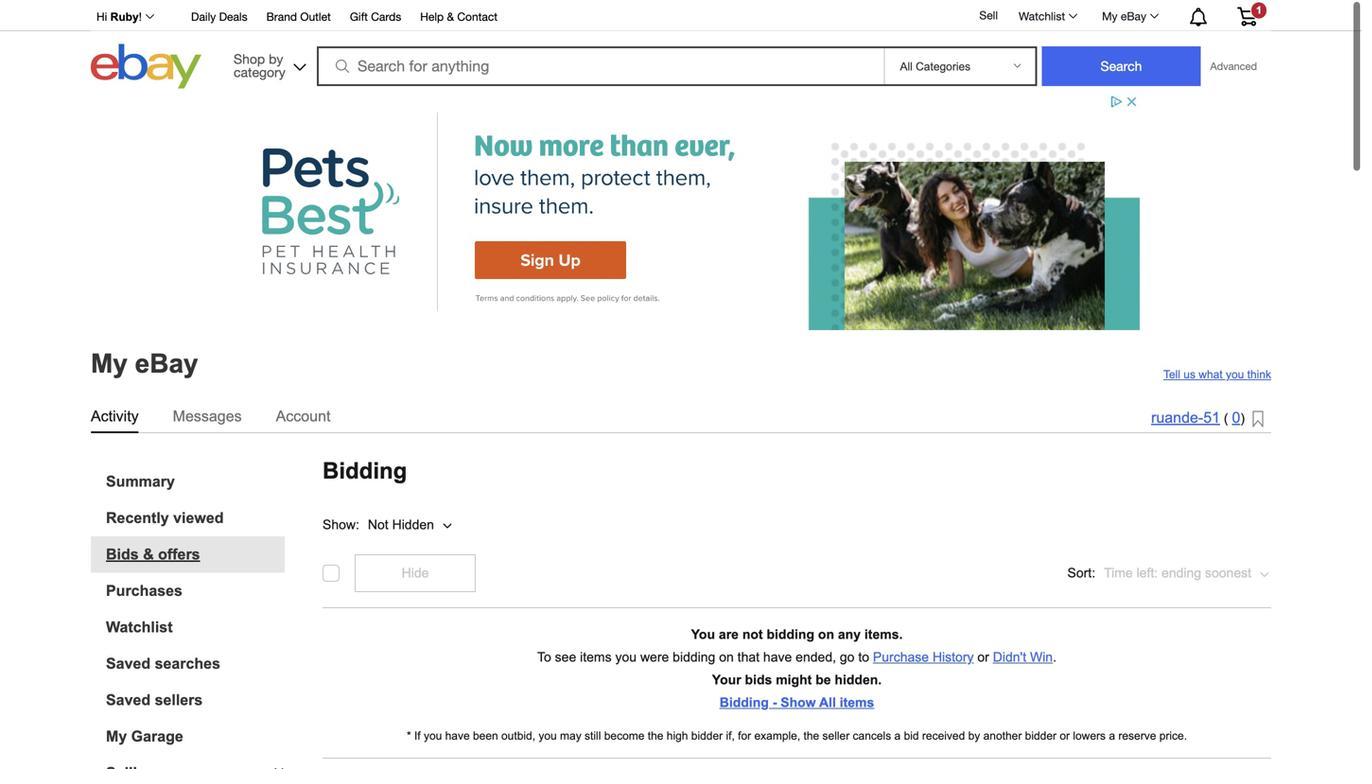 Task type: vqa. For each thing, say whether or not it's contained in the screenshot.
Cat
no



Task type: locate. For each thing, give the bounding box(es) containing it.
1 vertical spatial saved
[[106, 690, 151, 707]]

0 horizontal spatial by
[[269, 49, 283, 65]]

& for bids
[[143, 544, 154, 561]]

watchlist link up saved searches link
[[106, 617, 285, 634]]

a left bid
[[895, 728, 901, 740]]

2 vertical spatial my
[[106, 726, 127, 743]]

activity link
[[91, 402, 139, 427]]

0 vertical spatial watchlist
[[1019, 8, 1066, 21]]

1 vertical spatial by
[[969, 728, 981, 740]]

bidding up the not
[[323, 457, 407, 482]]

ended,
[[796, 648, 837, 663]]

1 horizontal spatial the
[[804, 728, 820, 740]]

outbid,
[[502, 728, 536, 740]]

0 vertical spatial bidding
[[767, 626, 815, 640]]

bidder left if,
[[692, 728, 723, 740]]

think
[[1248, 366, 1272, 379]]

&
[[447, 8, 454, 21], [143, 544, 154, 561]]

high
[[667, 728, 688, 740]]

watchlist down purchases
[[106, 617, 173, 634]]

0 vertical spatial or
[[978, 648, 990, 663]]

cards
[[371, 8, 401, 21]]

0 horizontal spatial ebay
[[135, 347, 198, 376]]

hi ruby !
[[97, 9, 142, 21]]

0 link
[[1232, 407, 1241, 424]]

soonest
[[1206, 564, 1252, 579]]

& inside account navigation
[[447, 8, 454, 21]]

items down hidden.
[[840, 694, 875, 708]]

1 horizontal spatial bidding
[[720, 694, 769, 708]]

1 horizontal spatial ebay
[[1121, 8, 1147, 21]]

0 vertical spatial by
[[269, 49, 283, 65]]

1 horizontal spatial or
[[1060, 728, 1070, 740]]

summary
[[106, 471, 175, 488]]

1 horizontal spatial by
[[969, 728, 981, 740]]

1 horizontal spatial bidding
[[767, 626, 815, 640]]

tell
[[1164, 366, 1181, 379]]

bidder right another
[[1025, 728, 1057, 740]]

1 vertical spatial bidding
[[720, 694, 769, 708]]

gift cards
[[350, 8, 401, 21]]

have up might
[[764, 648, 792, 663]]

bidding down you on the bottom right of page
[[673, 648, 716, 663]]

1 vertical spatial or
[[1060, 728, 1070, 740]]

watchlist link
[[1009, 3, 1086, 26], [106, 617, 285, 634]]

1 vertical spatial items
[[840, 694, 875, 708]]

sellers
[[155, 690, 203, 707]]

purchase
[[873, 648, 929, 663]]

1 vertical spatial &
[[143, 544, 154, 561]]

1 horizontal spatial watchlist link
[[1009, 3, 1086, 26]]

watchlist inside my ebay main content
[[106, 617, 173, 634]]

watchlist inside account navigation
[[1019, 8, 1066, 21]]

by inside shop by category
[[269, 49, 283, 65]]

1 horizontal spatial bidder
[[1025, 728, 1057, 740]]

hidden.
[[835, 671, 882, 686]]

watchlist right sell link
[[1019, 8, 1066, 21]]

0 horizontal spatial bidder
[[692, 728, 723, 740]]

recently viewed
[[106, 508, 224, 525]]

0 horizontal spatial have
[[445, 728, 470, 740]]

-
[[773, 694, 777, 708]]

recently viewed link
[[106, 508, 285, 525]]

bids
[[745, 671, 772, 686]]

saved up the saved sellers
[[106, 653, 151, 670]]

my inside account navigation
[[1103, 8, 1118, 21]]

1 horizontal spatial my ebay
[[1103, 8, 1147, 21]]

on
[[818, 626, 835, 640], [719, 648, 734, 663]]

help & contact link
[[420, 5, 498, 26]]

0 vertical spatial saved
[[106, 653, 151, 670]]

0 vertical spatial &
[[447, 8, 454, 21]]

my
[[1103, 8, 1118, 21], [91, 347, 128, 376], [106, 726, 127, 743]]

bidding
[[323, 457, 407, 482], [720, 694, 769, 708]]

watchlist
[[1019, 8, 1066, 21], [106, 617, 173, 634]]

saved up my garage
[[106, 690, 151, 707]]

None submit
[[1042, 44, 1201, 84]]

bidding - show all items link
[[720, 694, 875, 708]]

brand
[[266, 8, 297, 21]]

1 vertical spatial on
[[719, 648, 734, 663]]

have left been
[[445, 728, 470, 740]]

1 horizontal spatial &
[[447, 8, 454, 21]]

bidding down 'bids'
[[720, 694, 769, 708]]

on left any
[[818, 626, 835, 640]]

daily deals link
[[191, 5, 248, 26]]

bidding up ended,
[[767, 626, 815, 640]]

bidder
[[692, 728, 723, 740], [1025, 728, 1057, 740]]

bidding
[[767, 626, 815, 640], [673, 648, 716, 663]]

a right the lowers
[[1109, 728, 1116, 740]]

0 horizontal spatial my ebay
[[91, 347, 198, 376]]

0 vertical spatial ebay
[[1121, 8, 1147, 21]]

show:
[[323, 516, 360, 530]]

or inside you are not bidding on any items. to see items you were bidding on that have ended, go to purchase history or didn't win . your bids might be hidden. bidding - show all items
[[978, 648, 990, 663]]

were
[[641, 648, 669, 663]]

the left high
[[648, 728, 664, 740]]

2 saved from the top
[[106, 690, 151, 707]]

watchlist link right sell link
[[1009, 3, 1086, 26]]

bidding inside you are not bidding on any items. to see items you were bidding on that have ended, go to purchase history or didn't win . your bids might be hidden. bidding - show all items
[[720, 694, 769, 708]]

0 vertical spatial my
[[1103, 8, 1118, 21]]

you left may on the left
[[539, 728, 557, 740]]

you left 'were'
[[616, 648, 637, 663]]

make this page your my ebay homepage image
[[1253, 409, 1264, 427]]

you left think
[[1226, 366, 1245, 379]]

didn't
[[993, 648, 1027, 663]]

& inside my ebay main content
[[143, 544, 154, 561]]

outlet
[[300, 8, 331, 21]]

1
[[1257, 2, 1262, 14]]

shop by category button
[[225, 42, 310, 83]]

1 horizontal spatial have
[[764, 648, 792, 663]]

1 horizontal spatial a
[[1109, 728, 1116, 740]]

not
[[368, 516, 389, 530]]

have
[[764, 648, 792, 663], [445, 728, 470, 740]]

you
[[1226, 366, 1245, 379], [616, 648, 637, 663], [424, 728, 442, 740], [539, 728, 557, 740]]

0 horizontal spatial &
[[143, 544, 154, 561]]

1 saved from the top
[[106, 653, 151, 670]]

your
[[712, 671, 742, 686]]

by left another
[[969, 728, 981, 740]]

all
[[819, 694, 836, 708]]

& right help
[[447, 8, 454, 21]]

1 vertical spatial bidding
[[673, 648, 716, 663]]

2 bidder from the left
[[1025, 728, 1057, 740]]

activity
[[91, 406, 139, 423]]

or left the lowers
[[1060, 728, 1070, 740]]

0 vertical spatial bidding
[[323, 457, 407, 482]]

to
[[537, 648, 551, 663]]

& right bids
[[143, 544, 154, 561]]

messages link
[[173, 402, 242, 427]]

)
[[1241, 409, 1245, 424]]

0 horizontal spatial or
[[978, 648, 990, 663]]

0 vertical spatial have
[[764, 648, 792, 663]]

show
[[781, 694, 816, 708]]

by right shop
[[269, 49, 283, 65]]

my ebay inside main content
[[91, 347, 198, 376]]

1 vertical spatial have
[[445, 728, 470, 740]]

my ebay inside account navigation
[[1103, 8, 1147, 21]]

my ebay
[[1103, 8, 1147, 21], [91, 347, 198, 376]]

not hidden button
[[367, 500, 473, 538]]

0 horizontal spatial a
[[895, 728, 901, 740]]

purchases link
[[106, 581, 285, 598]]

didn't win link
[[993, 648, 1053, 663]]

the left seller
[[804, 728, 820, 740]]

items.
[[865, 626, 903, 640]]

0 vertical spatial items
[[580, 648, 612, 663]]

items right see
[[580, 648, 612, 663]]

if,
[[726, 728, 735, 740]]

0 horizontal spatial watchlist link
[[106, 617, 285, 634]]

what
[[1199, 366, 1223, 379]]

1 vertical spatial watchlist
[[106, 617, 173, 634]]

or left didn't
[[978, 648, 990, 663]]

shop by category
[[234, 49, 286, 78]]

0 vertical spatial watchlist link
[[1009, 3, 1086, 26]]

hidden
[[392, 516, 434, 530]]

0 horizontal spatial watchlist
[[106, 617, 173, 634]]

1 horizontal spatial watchlist
[[1019, 8, 1066, 21]]

not
[[743, 626, 763, 640]]

you
[[691, 626, 715, 640]]

saved sellers link
[[106, 690, 285, 707]]

1 vertical spatial ebay
[[135, 347, 198, 376]]

* if you have been outbid, you may still become the high bidder if, for example, the seller cancels a bid received by another bidder or lowers a reserve price.
[[407, 728, 1188, 740]]

time
[[1104, 564, 1133, 579]]

0 vertical spatial my ebay
[[1103, 8, 1147, 21]]

0 vertical spatial on
[[818, 626, 835, 640]]

sell
[[980, 7, 998, 20]]

2 the from the left
[[804, 728, 820, 740]]

on left that
[[719, 648, 734, 663]]

0 horizontal spatial bidding
[[673, 648, 716, 663]]

gift
[[350, 8, 368, 21]]

still
[[585, 728, 601, 740]]

1 vertical spatial my ebay
[[91, 347, 198, 376]]

0 horizontal spatial the
[[648, 728, 664, 740]]



Task type: describe. For each thing, give the bounding box(es) containing it.
purchase history link
[[873, 648, 974, 663]]

1 vertical spatial watchlist link
[[106, 617, 285, 634]]

purchases
[[106, 581, 183, 598]]

become
[[604, 728, 645, 740]]

my ebay main content
[[8, 92, 1355, 769]]

0 horizontal spatial bidding
[[323, 457, 407, 482]]

saved searches
[[106, 653, 220, 670]]

received
[[923, 728, 965, 740]]

0
[[1232, 407, 1241, 424]]

my for my garage link
[[106, 726, 127, 743]]

saved sellers
[[106, 690, 203, 707]]

messages
[[173, 406, 242, 423]]

ruande-
[[1152, 407, 1204, 424]]

shop by category banner
[[86, 0, 1272, 92]]

daily
[[191, 8, 216, 21]]

my garage link
[[106, 726, 285, 744]]

been
[[473, 728, 498, 740]]

hide button
[[355, 553, 476, 590]]

gift cards link
[[350, 5, 401, 26]]

1 horizontal spatial items
[[840, 694, 875, 708]]

1 horizontal spatial on
[[818, 626, 835, 640]]

might
[[776, 671, 812, 686]]

us
[[1184, 366, 1196, 379]]

offers
[[158, 544, 200, 561]]

deals
[[219, 8, 248, 21]]

to
[[859, 648, 870, 663]]

51
[[1204, 407, 1221, 424]]

!
[[139, 9, 142, 21]]

you are not bidding on any items. to see items you were bidding on that have ended, go to purchase history or didn't win . your bids might be hidden. bidding - show all items
[[537, 626, 1057, 708]]

0 horizontal spatial on
[[719, 648, 734, 663]]

0 horizontal spatial items
[[580, 648, 612, 663]]

any
[[838, 626, 861, 640]]

reserve
[[1119, 728, 1157, 740]]

1 vertical spatial my
[[91, 347, 128, 376]]

saved searches link
[[106, 653, 285, 671]]

1 a from the left
[[895, 728, 901, 740]]

ruande-51 link
[[1152, 407, 1221, 424]]

another
[[984, 728, 1022, 740]]

my garage
[[106, 726, 183, 743]]

garage
[[131, 726, 183, 743]]

my ebay link
[[1092, 3, 1168, 26]]

cancels
[[853, 728, 892, 740]]

help
[[420, 8, 444, 21]]

hide
[[402, 564, 429, 579]]

Search for anything text field
[[320, 46, 880, 82]]

time left: ending soonest button
[[1103, 553, 1272, 590]]

bid
[[904, 728, 919, 740]]

my for my ebay link at the right top of page
[[1103, 8, 1118, 21]]

you inside you are not bidding on any items. to see items you were bidding on that have ended, go to purchase history or didn't win . your bids might be hidden. bidding - show all items
[[616, 648, 637, 663]]

be
[[816, 671, 831, 686]]

*
[[407, 728, 411, 740]]

none submit inside shop by category banner
[[1042, 44, 1201, 84]]

go
[[840, 648, 855, 663]]

price.
[[1160, 728, 1188, 740]]

may
[[560, 728, 582, 740]]

summary link
[[106, 471, 285, 489]]

lowers
[[1073, 728, 1106, 740]]

contact
[[457, 8, 498, 21]]

saved for saved searches
[[106, 653, 151, 670]]

account
[[276, 406, 331, 423]]

seller
[[823, 728, 850, 740]]

ruande-51 ( 0 )
[[1152, 407, 1245, 424]]

example,
[[755, 728, 801, 740]]

sort:
[[1068, 564, 1096, 579]]

saved for saved sellers
[[106, 690, 151, 707]]

history
[[933, 648, 974, 663]]

shop
[[234, 49, 265, 65]]

by inside my ebay main content
[[969, 728, 981, 740]]

have inside you are not bidding on any items. to see items you were bidding on that have ended, go to purchase history or didn't win . your bids might be hidden. bidding - show all items
[[764, 648, 792, 663]]

tell us what you think
[[1164, 366, 1272, 379]]

win
[[1030, 648, 1053, 663]]

brand outlet link
[[266, 5, 331, 26]]

sell link
[[971, 7, 1007, 20]]

advanced link
[[1201, 45, 1267, 83]]

advertisement region
[[222, 92, 1140, 328]]

sort: time left: ending soonest
[[1068, 564, 1252, 579]]

searches
[[155, 653, 220, 670]]

see
[[555, 648, 577, 663]]

ebay inside main content
[[135, 347, 198, 376]]

account navigation
[[86, 0, 1272, 29]]

viewed
[[173, 508, 224, 525]]

help & contact
[[420, 8, 498, 21]]

recently
[[106, 508, 169, 525]]

hi
[[97, 9, 107, 21]]

1 link
[[1226, 0, 1269, 27]]

for
[[738, 728, 751, 740]]

show: not hidden
[[323, 516, 434, 530]]

ebay inside account navigation
[[1121, 8, 1147, 21]]

brand outlet
[[266, 8, 331, 21]]

if
[[414, 728, 421, 740]]

1 bidder from the left
[[692, 728, 723, 740]]

2 a from the left
[[1109, 728, 1116, 740]]

1 the from the left
[[648, 728, 664, 740]]

advanced
[[1211, 58, 1258, 70]]

you right if
[[424, 728, 442, 740]]

& for help
[[447, 8, 454, 21]]



